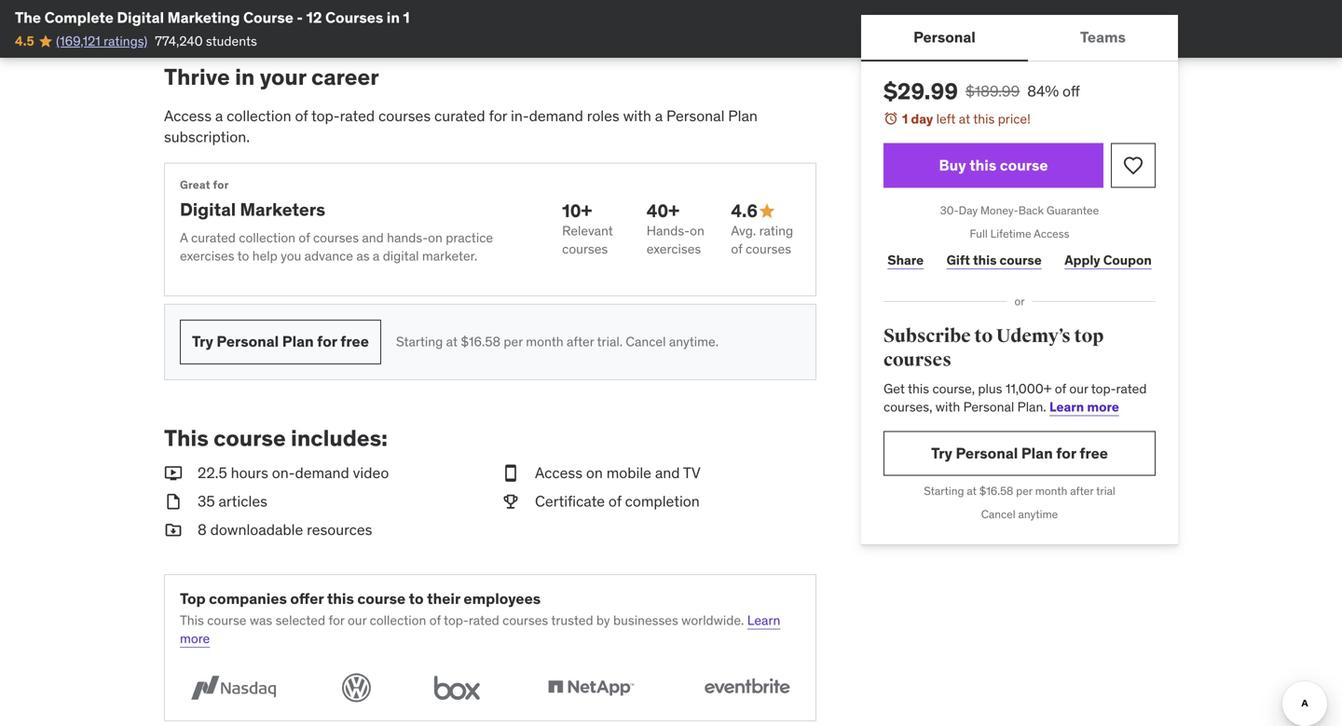 Task type: locate. For each thing, give the bounding box(es) containing it.
the complete digital marketing course - 12 courses in 1
[[15, 8, 410, 27]]

0 horizontal spatial month
[[526, 333, 564, 350]]

gift this course
[[947, 252, 1042, 268]]

this inside get this course, plus 11,000+ of our top-rated courses, with personal plan.
[[908, 380, 929, 397]]

to left their
[[409, 589, 424, 608]]

exercises
[[647, 240, 701, 257], [180, 248, 234, 265]]

1 horizontal spatial a
[[373, 248, 380, 265]]

small image up "rating"
[[758, 202, 777, 220]]

learn more link
[[1050, 398, 1119, 415], [180, 612, 781, 647]]

try personal plan for free down the you
[[192, 332, 369, 351]]

month for trial.
[[526, 333, 564, 350]]

personal inside access a collection of top-rated courses curated for in-demand roles with a personal plan subscription.
[[667, 106, 725, 125]]

0 vertical spatial learn more
[[1050, 398, 1119, 415]]

2 horizontal spatial plan
[[1022, 444, 1053, 463]]

thrive in your career element
[[164, 63, 817, 380]]

starting down digital
[[396, 333, 443, 350]]

starting down courses,
[[924, 484, 964, 498]]

access inside access a collection of top-rated courses curated for in-demand roles with a personal plan subscription.
[[164, 106, 212, 125]]

0 horizontal spatial learn more link
[[180, 612, 781, 647]]

at
[[959, 110, 971, 127], [446, 333, 458, 350], [967, 484, 977, 498]]

$16.58 inside starting at $16.58 per month after trial cancel anytime
[[980, 484, 1014, 498]]

12
[[306, 8, 322, 27]]

0 vertical spatial per
[[504, 333, 523, 350]]

of inside avg. rating of courses
[[731, 240, 743, 257]]

box image
[[426, 670, 488, 706]]

1 horizontal spatial learn more link
[[1050, 398, 1119, 415]]

after inside thrive in your career element
[[567, 333, 594, 350]]

cancel right trial.
[[626, 333, 666, 350]]

access for access a collection of top-rated courses curated for in-demand roles with a personal plan subscription.
[[164, 106, 212, 125]]

2 horizontal spatial to
[[975, 325, 993, 348]]

1 vertical spatial with
[[936, 398, 960, 415]]

with
[[623, 106, 652, 125], [936, 398, 960, 415]]

month inside thrive in your career element
[[526, 333, 564, 350]]

access up certificate
[[535, 463, 583, 483]]

0 horizontal spatial after
[[567, 333, 594, 350]]

for up anytime
[[1056, 444, 1077, 463]]

gift
[[947, 252, 970, 268]]

digital down great
[[180, 198, 236, 221]]

this
[[164, 424, 209, 452], [180, 612, 204, 629]]

learn more link right "plan."
[[1050, 398, 1119, 415]]

8
[[198, 520, 207, 539]]

money-
[[981, 203, 1019, 218]]

to left help on the left top of page
[[237, 248, 249, 265]]

of up the you
[[299, 229, 310, 246]]

1 right alarm image
[[902, 110, 908, 127]]

learn for subscribe to udemy's top courses
[[1050, 398, 1084, 415]]

1 horizontal spatial after
[[1070, 484, 1094, 498]]

buy this course button
[[884, 143, 1104, 188]]

0 horizontal spatial exercises
[[180, 248, 234, 265]]

our inside get this course, plus 11,000+ of our top-rated courses, with personal plan.
[[1070, 380, 1089, 397]]

top- down their
[[444, 612, 469, 629]]

0 horizontal spatial demand
[[295, 463, 349, 483]]

0 horizontal spatial to
[[237, 248, 249, 265]]

selected
[[276, 612, 325, 629]]

course up back
[[1000, 156, 1048, 175]]

1 vertical spatial month
[[1035, 484, 1068, 498]]

4.6
[[731, 200, 758, 222]]

2 vertical spatial rated
[[469, 612, 499, 629]]

curated
[[434, 106, 485, 125], [191, 229, 236, 246]]

small image inside thrive in your career element
[[758, 202, 777, 220]]

starting inside thrive in your career element
[[396, 333, 443, 350]]

1 vertical spatial learn more
[[180, 612, 781, 647]]

1 vertical spatial this
[[180, 612, 204, 629]]

1 vertical spatial in
[[235, 63, 255, 91]]

access on mobile and tv
[[535, 463, 701, 483]]

and left tv
[[655, 463, 680, 483]]

try personal plan for free link down the you
[[180, 320, 381, 364]]

of down avg. on the right
[[731, 240, 743, 257]]

digital
[[383, 248, 419, 265]]

a right roles
[[655, 106, 663, 125]]

2 vertical spatial collection
[[370, 612, 426, 629]]

of down your
[[295, 106, 308, 125]]

our
[[1070, 380, 1089, 397], [348, 612, 367, 629]]

0 vertical spatial access
[[164, 106, 212, 125]]

exercises down hands-
[[647, 240, 701, 257]]

more right "plan."
[[1087, 398, 1119, 415]]

cancel inside thrive in your career element
[[626, 333, 666, 350]]

courses down relevant
[[562, 240, 608, 257]]

courses up the advance
[[313, 229, 359, 246]]

0 vertical spatial try personal plan for free
[[192, 332, 369, 351]]

access inside 30-day money-back guarantee full lifetime access
[[1034, 226, 1070, 241]]

exercises down a
[[180, 248, 234, 265]]

curated right a
[[191, 229, 236, 246]]

and
[[362, 229, 384, 246], [655, 463, 680, 483]]

1 vertical spatial our
[[348, 612, 367, 629]]

learn right "plan."
[[1050, 398, 1084, 415]]

learn more link down employees
[[180, 612, 781, 647]]

0 horizontal spatial plan
[[282, 332, 314, 351]]

1 horizontal spatial free
[[1080, 444, 1108, 463]]

0 horizontal spatial try
[[192, 332, 213, 351]]

companies
[[209, 589, 287, 608]]

top- down top at right top
[[1091, 380, 1116, 397]]

in
[[387, 8, 400, 27], [235, 63, 255, 91]]

try personal plan for free link
[[180, 320, 381, 364], [884, 431, 1156, 476]]

try personal plan for free link down "plan."
[[884, 431, 1156, 476]]

of right 11,000+ at the bottom of the page
[[1055, 380, 1066, 397]]

month up anytime
[[1035, 484, 1068, 498]]

per inside thrive in your career element
[[504, 333, 523, 350]]

personal down plus
[[964, 398, 1015, 415]]

exercises inside great for digital marketers a curated collection of courses and hands-on practice exercises to help you advance as a digital marketer.
[[180, 248, 234, 265]]

courses inside access a collection of top-rated courses curated for in-demand roles with a personal plan subscription.
[[379, 106, 431, 125]]

curated left in-
[[434, 106, 485, 125]]

plan
[[728, 106, 758, 125], [282, 332, 314, 351], [1022, 444, 1053, 463]]

personal inside "button"
[[914, 27, 976, 47]]

lifetime
[[991, 226, 1032, 241]]

cancel for anytime.
[[626, 333, 666, 350]]

more for top companies offer this course to their employees
[[180, 630, 210, 647]]

try personal plan for free down "plan."
[[931, 444, 1108, 463]]

courses inside the subscribe to udemy's top courses
[[884, 349, 952, 372]]

0 horizontal spatial cancel
[[626, 333, 666, 350]]

courses,
[[884, 398, 933, 415]]

this right offer
[[327, 589, 354, 608]]

$16.58 inside thrive in your career element
[[461, 333, 501, 350]]

access up subscription.
[[164, 106, 212, 125]]

great
[[180, 177, 210, 192]]

0 horizontal spatial a
[[215, 106, 223, 125]]

access
[[164, 106, 212, 125], [1034, 226, 1070, 241], [535, 463, 583, 483]]

1 horizontal spatial with
[[936, 398, 960, 415]]

0 vertical spatial plan
[[728, 106, 758, 125]]

per inside starting at $16.58 per month after trial cancel anytime
[[1016, 484, 1033, 498]]

for inside access a collection of top-rated courses curated for in-demand roles with a personal plan subscription.
[[489, 106, 507, 125]]

this
[[973, 110, 995, 127], [970, 156, 997, 175], [973, 252, 997, 268], [908, 380, 929, 397], [327, 589, 354, 608]]

1 horizontal spatial $16.58
[[980, 484, 1014, 498]]

learn more for subscribe to udemy's top courses
[[1050, 398, 1119, 415]]

0 horizontal spatial free
[[341, 332, 369, 351]]

1 vertical spatial try personal plan for free
[[931, 444, 1108, 463]]

1 horizontal spatial on
[[586, 463, 603, 483]]

1 vertical spatial curated
[[191, 229, 236, 246]]

0 horizontal spatial more
[[180, 630, 210, 647]]

0 horizontal spatial digital
[[117, 8, 164, 27]]

on left avg. on the right
[[690, 222, 705, 239]]

top
[[1074, 325, 1104, 348]]

learn more right "plan."
[[1050, 398, 1119, 415]]

hours
[[231, 463, 268, 483]]

0 vertical spatial free
[[341, 332, 369, 351]]

for right great
[[213, 177, 229, 192]]

price!
[[998, 110, 1031, 127]]

0 vertical spatial rated
[[340, 106, 375, 125]]

digital marketers link
[[180, 198, 325, 221]]

1 vertical spatial per
[[1016, 484, 1033, 498]]

digital for marketers
[[180, 198, 236, 221]]

11,000+
[[1006, 380, 1052, 397]]

demand down includes:
[[295, 463, 349, 483]]

0 vertical spatial more
[[1087, 398, 1119, 415]]

eventbrite image
[[694, 670, 801, 706]]

0 vertical spatial try
[[192, 332, 213, 351]]

this up courses,
[[908, 380, 929, 397]]

collection inside great for digital marketers a curated collection of courses and hands-on practice exercises to help you advance as a digital marketer.
[[239, 229, 296, 246]]

1 vertical spatial after
[[1070, 484, 1094, 498]]

this right gift
[[973, 252, 997, 268]]

get
[[884, 380, 905, 397]]

small image for certificate of completion
[[502, 491, 520, 512]]

learn more for top companies offer this course to their employees
[[180, 612, 781, 647]]

starting
[[396, 333, 443, 350], [924, 484, 964, 498]]

tab list containing personal
[[861, 15, 1178, 62]]

or
[[1015, 294, 1025, 309]]

try
[[192, 332, 213, 351], [931, 444, 953, 463]]

to inside the subscribe to udemy's top courses
[[975, 325, 993, 348]]

1 vertical spatial rated
[[1116, 380, 1147, 397]]

small image for 8 downloadable resources
[[164, 520, 183, 541]]

1 horizontal spatial more
[[1087, 398, 1119, 415]]

at for starting at $16.58 per month after trial cancel anytime
[[967, 484, 977, 498]]

learn right worldwide.
[[747, 612, 781, 629]]

with down course,
[[936, 398, 960, 415]]

1 horizontal spatial per
[[1016, 484, 1033, 498]]

2 horizontal spatial on
[[690, 222, 705, 239]]

1 horizontal spatial learn more
[[1050, 398, 1119, 415]]

2 horizontal spatial top-
[[1091, 380, 1116, 397]]

thrive in your career
[[164, 63, 379, 91]]

0 horizontal spatial top-
[[311, 106, 340, 125]]

for down top companies offer this course to their employees
[[329, 612, 345, 629]]

0 vertical spatial digital
[[117, 8, 164, 27]]

1 horizontal spatial exercises
[[647, 240, 701, 257]]

free up the trial
[[1080, 444, 1108, 463]]

for
[[489, 106, 507, 125], [213, 177, 229, 192], [317, 332, 337, 351], [1056, 444, 1077, 463], [329, 612, 345, 629]]

wishlist image
[[1122, 154, 1145, 177]]

courses inside great for digital marketers a curated collection of courses and hands-on practice exercises to help you advance as a digital marketer.
[[313, 229, 359, 246]]

rated inside access a collection of top-rated courses curated for in-demand roles with a personal plan subscription.
[[340, 106, 375, 125]]

back
[[1019, 203, 1044, 218]]

buy this course
[[939, 156, 1048, 175]]

per for trial.
[[504, 333, 523, 350]]

0 horizontal spatial learn
[[747, 612, 781, 629]]

apply
[[1065, 252, 1101, 268]]

month inside starting at $16.58 per month after trial cancel anytime
[[1035, 484, 1068, 498]]

for left in-
[[489, 106, 507, 125]]

collection down top companies offer this course to their employees
[[370, 612, 426, 629]]

at for starting at $16.58 per month after trial. cancel anytime.
[[446, 333, 458, 350]]

this down 'top'
[[180, 612, 204, 629]]

collection up help on the left top of page
[[239, 229, 296, 246]]

in left your
[[235, 63, 255, 91]]

cancel inside starting at $16.58 per month after trial cancel anytime
[[981, 507, 1016, 521]]

certificate
[[535, 492, 605, 511]]

1 vertical spatial at
[[446, 333, 458, 350]]

demand inside access a collection of top-rated courses curated for in-demand roles with a personal plan subscription.
[[529, 106, 584, 125]]

0 vertical spatial with
[[623, 106, 652, 125]]

our down top companies offer this course to their employees
[[348, 612, 367, 629]]

learn for top companies offer this course to their employees
[[747, 612, 781, 629]]

personal up the $29.99
[[914, 27, 976, 47]]

cancel left anytime
[[981, 507, 1016, 521]]

84%
[[1028, 82, 1059, 101]]

learn more
[[1050, 398, 1119, 415], [180, 612, 781, 647]]

this for this course includes:
[[164, 424, 209, 452]]

this up the 22.5
[[164, 424, 209, 452]]

thrive
[[164, 63, 230, 91]]

personal right roles
[[667, 106, 725, 125]]

1 horizontal spatial access
[[535, 463, 583, 483]]

courses down "rating"
[[746, 240, 791, 257]]

after inside starting at $16.58 per month after trial cancel anytime
[[1070, 484, 1094, 498]]

month
[[526, 333, 564, 350], [1035, 484, 1068, 498]]

learn more down employees
[[180, 612, 781, 647]]

more down 'top'
[[180, 630, 210, 647]]

top- inside get this course, plus 11,000+ of our top-rated courses, with personal plan.
[[1091, 380, 1116, 397]]

0 horizontal spatial starting
[[396, 333, 443, 350]]

plan.
[[1018, 398, 1047, 415]]

courses down career
[[379, 106, 431, 125]]

0 horizontal spatial on
[[428, 229, 443, 246]]

this for this course was selected for our collection of top-rated courses trusted by businesses worldwide.
[[180, 612, 204, 629]]

and up the as
[[362, 229, 384, 246]]

cancel for anytime
[[981, 507, 1016, 521]]

after left the trial
[[1070, 484, 1094, 498]]

our right 11,000+ at the bottom of the page
[[1070, 380, 1089, 397]]

a up subscription.
[[215, 106, 223, 125]]

1 horizontal spatial learn
[[1050, 398, 1084, 415]]

after left trial.
[[567, 333, 594, 350]]

personal down help on the left top of page
[[217, 332, 279, 351]]

this right buy on the top of page
[[970, 156, 997, 175]]

starting inside starting at $16.58 per month after trial cancel anytime
[[924, 484, 964, 498]]

personal
[[914, 27, 976, 47], [667, 106, 725, 125], [217, 332, 279, 351], [964, 398, 1015, 415], [956, 444, 1018, 463]]

of inside get this course, plus 11,000+ of our top-rated courses, with personal plan.
[[1055, 380, 1066, 397]]

month left trial.
[[526, 333, 564, 350]]

collection down the thrive in your career
[[227, 106, 291, 125]]

free down the as
[[341, 332, 369, 351]]

0 horizontal spatial try personal plan for free link
[[180, 320, 381, 364]]

2 horizontal spatial access
[[1034, 226, 1070, 241]]

off
[[1063, 82, 1080, 101]]

access a collection of top-rated courses curated for in-demand roles with a personal plan subscription.
[[164, 106, 758, 146]]

as
[[356, 248, 370, 265]]

rated inside get this course, plus 11,000+ of our top-rated courses, with personal plan.
[[1116, 380, 1147, 397]]

to left 'udemy's'
[[975, 325, 993, 348]]

1 horizontal spatial try personal plan for free
[[931, 444, 1108, 463]]

a
[[215, 106, 223, 125], [655, 106, 663, 125], [373, 248, 380, 265]]

tab list
[[861, 15, 1178, 62]]

a right the as
[[373, 248, 380, 265]]

small image left the 22.5
[[164, 463, 183, 484]]

advance
[[305, 248, 353, 265]]

curated inside great for digital marketers a curated collection of courses and hands-on practice exercises to help you advance as a digital marketer.
[[191, 229, 236, 246]]

1 right courses
[[403, 8, 410, 27]]

on
[[690, 222, 705, 239], [428, 229, 443, 246], [586, 463, 603, 483]]

0 horizontal spatial rated
[[340, 106, 375, 125]]

1 horizontal spatial try personal plan for free link
[[884, 431, 1156, 476]]

1 horizontal spatial our
[[1070, 380, 1089, 397]]

0 vertical spatial learn
[[1050, 398, 1084, 415]]

worldwide.
[[682, 612, 744, 629]]

0 vertical spatial $16.58
[[461, 333, 501, 350]]

small image
[[758, 202, 777, 220], [164, 463, 183, 484], [164, 491, 183, 512], [502, 491, 520, 512], [164, 520, 183, 541]]

trusted
[[551, 612, 593, 629]]

complete
[[44, 8, 114, 27]]

alarm image
[[884, 111, 899, 126]]

0 vertical spatial month
[[526, 333, 564, 350]]

2 vertical spatial at
[[967, 484, 977, 498]]

0 vertical spatial in
[[387, 8, 400, 27]]

after for trial.
[[567, 333, 594, 350]]

0 vertical spatial learn more link
[[1050, 398, 1119, 415]]

after for trial
[[1070, 484, 1094, 498]]

this inside button
[[970, 156, 997, 175]]

1 horizontal spatial rated
[[469, 612, 499, 629]]

courses inside avg. rating of courses
[[746, 240, 791, 257]]

(169,121 ratings)
[[56, 33, 148, 49]]

0 horizontal spatial 1
[[403, 8, 410, 27]]

on inside 40+ hands-on exercises
[[690, 222, 705, 239]]

articles
[[219, 492, 267, 511]]

2 horizontal spatial rated
[[1116, 380, 1147, 397]]

digital inside great for digital marketers a curated collection of courses and hands-on practice exercises to help you advance as a digital marketer.
[[180, 198, 236, 221]]

demand left roles
[[529, 106, 584, 125]]

course left their
[[357, 589, 406, 608]]

0 vertical spatial top-
[[311, 106, 340, 125]]

downloadable
[[210, 520, 303, 539]]

this for buy
[[970, 156, 997, 175]]

$16.58 for starting at $16.58 per month after trial cancel anytime
[[980, 484, 1014, 498]]

access down back
[[1034, 226, 1070, 241]]

your
[[260, 63, 306, 91]]

courses
[[379, 106, 431, 125], [313, 229, 359, 246], [562, 240, 608, 257], [746, 240, 791, 257], [884, 349, 952, 372], [503, 612, 548, 629]]

1 vertical spatial learn more link
[[180, 612, 781, 647]]

demand
[[529, 106, 584, 125], [295, 463, 349, 483]]

0 horizontal spatial $16.58
[[461, 333, 501, 350]]

2 vertical spatial to
[[409, 589, 424, 608]]

at inside starting at $16.58 per month after trial cancel anytime
[[967, 484, 977, 498]]

small image down small image at the left bottom of page
[[502, 491, 520, 512]]

gift this course link
[[943, 242, 1046, 279]]

courses down subscribe
[[884, 349, 952, 372]]

small image left 8
[[164, 520, 183, 541]]

plan inside access a collection of top-rated courses curated for in-demand roles with a personal plan subscription.
[[728, 106, 758, 125]]

with right roles
[[623, 106, 652, 125]]

1 vertical spatial plan
[[282, 332, 314, 351]]

digital up ratings) at the top left of the page
[[117, 8, 164, 27]]

at inside thrive in your career element
[[446, 333, 458, 350]]

guarantee
[[1047, 203, 1099, 218]]

1 vertical spatial access
[[1034, 226, 1070, 241]]

1 horizontal spatial demand
[[529, 106, 584, 125]]

0 vertical spatial this
[[164, 424, 209, 452]]

access for access on mobile and tv
[[535, 463, 583, 483]]

1 horizontal spatial month
[[1035, 484, 1068, 498]]

in right courses
[[387, 8, 400, 27]]

1 vertical spatial top-
[[1091, 380, 1116, 397]]

anytime.
[[669, 333, 719, 350]]

0 vertical spatial 1
[[403, 8, 410, 27]]

and inside great for digital marketers a curated collection of courses and hands-on practice exercises to help you advance as a digital marketer.
[[362, 229, 384, 246]]

on left mobile
[[586, 463, 603, 483]]

small image left 35
[[164, 491, 183, 512]]

on up marketer.
[[428, 229, 443, 246]]

top- down career
[[311, 106, 340, 125]]

0 vertical spatial and
[[362, 229, 384, 246]]

$16.58
[[461, 333, 501, 350], [980, 484, 1014, 498]]

0 vertical spatial curated
[[434, 106, 485, 125]]

1 horizontal spatial top-
[[444, 612, 469, 629]]

this for gift
[[973, 252, 997, 268]]

mobile
[[607, 463, 652, 483]]

of down their
[[430, 612, 441, 629]]

0 vertical spatial collection
[[227, 106, 291, 125]]

1 horizontal spatial starting
[[924, 484, 964, 498]]



Task type: describe. For each thing, give the bounding box(es) containing it.
in-
[[511, 106, 529, 125]]

learn more link for top companies offer this course to their employees
[[180, 612, 781, 647]]

courses
[[325, 8, 383, 27]]

you
[[281, 248, 301, 265]]

(169,121
[[56, 33, 100, 49]]

ratings)
[[104, 33, 148, 49]]

small image
[[502, 463, 520, 484]]

share
[[888, 252, 924, 268]]

roles
[[587, 106, 620, 125]]

10+ relevant courses
[[562, 200, 613, 257]]

$16.58 for starting at $16.58 per month after trial. cancel anytime.
[[461, 333, 501, 350]]

1 vertical spatial free
[[1080, 444, 1108, 463]]

2 vertical spatial top-
[[444, 612, 469, 629]]

starting for starting at $16.58 per month after trial. cancel anytime.
[[396, 333, 443, 350]]

35
[[198, 492, 215, 511]]

hands-
[[647, 222, 690, 239]]

left
[[937, 110, 956, 127]]

course
[[243, 8, 294, 27]]

coupon
[[1104, 252, 1152, 268]]

collection inside access a collection of top-rated courses curated for in-demand roles with a personal plan subscription.
[[227, 106, 291, 125]]

month for trial
[[1035, 484, 1068, 498]]

0 horizontal spatial our
[[348, 612, 367, 629]]

nasdaq image
[[180, 670, 287, 706]]

plus
[[978, 380, 1003, 397]]

day
[[959, 203, 978, 218]]

students
[[206, 33, 257, 49]]

apply coupon button
[[1061, 242, 1156, 279]]

tv
[[683, 463, 701, 483]]

$189.99
[[966, 82, 1020, 101]]

practice
[[446, 229, 493, 246]]

1 day left at this price!
[[902, 110, 1031, 127]]

personal inside get this course, plus 11,000+ of our top-rated courses, with personal plan.
[[964, 398, 1015, 415]]

with inside access a collection of top-rated courses curated for in-demand roles with a personal plan subscription.
[[623, 106, 652, 125]]

40+
[[647, 200, 680, 222]]

22.5
[[198, 463, 227, 483]]

trial.
[[597, 333, 623, 350]]

subscribe to udemy's top courses
[[884, 325, 1104, 372]]

relevant
[[562, 222, 613, 239]]

1 vertical spatial demand
[[295, 463, 349, 483]]

for inside great for digital marketers a curated collection of courses and hands-on practice exercises to help you advance as a digital marketer.
[[213, 177, 229, 192]]

certificate of completion
[[535, 492, 700, 511]]

xsmall image
[[187, 0, 202, 15]]

small image for 35 articles
[[164, 491, 183, 512]]

a inside great for digital marketers a curated collection of courses and hands-on practice exercises to help you advance as a digital marketer.
[[373, 248, 380, 265]]

for down the advance
[[317, 332, 337, 351]]

starting at $16.58 per month after trial. cancel anytime.
[[396, 333, 719, 350]]

2 horizontal spatial a
[[655, 106, 663, 125]]

netapp image
[[537, 670, 645, 706]]

volkswagen image
[[336, 670, 377, 706]]

this course was selected for our collection of top-rated courses trusted by businesses worldwide.
[[180, 612, 744, 629]]

0 horizontal spatial in
[[235, 63, 255, 91]]

anytime
[[1019, 507, 1058, 521]]

this for get
[[908, 380, 929, 397]]

35 articles
[[198, 492, 267, 511]]

video
[[353, 463, 389, 483]]

learn more link for subscribe to udemy's top courses
[[1050, 398, 1119, 415]]

employees
[[464, 589, 541, 608]]

personal up starting at $16.58 per month after trial cancel anytime
[[956, 444, 1018, 463]]

marketer.
[[422, 248, 477, 265]]

day
[[911, 110, 933, 127]]

hands-
[[387, 229, 428, 246]]

8 downloadable resources
[[198, 520, 372, 539]]

was
[[250, 612, 272, 629]]

includes:
[[291, 424, 388, 452]]

avg. rating of courses
[[731, 222, 793, 257]]

of inside great for digital marketers a curated collection of courses and hands-on practice exercises to help you advance as a digital marketer.
[[299, 229, 310, 246]]

top
[[180, 589, 206, 608]]

course,
[[933, 380, 975, 397]]

their
[[427, 589, 460, 608]]

marketers
[[240, 198, 325, 221]]

free inside thrive in your career element
[[341, 332, 369, 351]]

course down companies
[[207, 612, 247, 629]]

on-
[[272, 463, 295, 483]]

starting for starting at $16.58 per month after trial cancel anytime
[[924, 484, 964, 498]]

1 horizontal spatial 1
[[902, 110, 908, 127]]

rating
[[759, 222, 793, 239]]

top- inside access a collection of top-rated courses curated for in-demand roles with a personal plan subscription.
[[311, 106, 340, 125]]

course up hours
[[214, 424, 286, 452]]

more for subscribe to udemy's top courses
[[1087, 398, 1119, 415]]

courses inside 10+ relevant courses
[[562, 240, 608, 257]]

teams
[[1080, 27, 1126, 47]]

businesses
[[613, 612, 678, 629]]

to inside great for digital marketers a curated collection of courses and hands-on practice exercises to help you advance as a digital marketer.
[[237, 248, 249, 265]]

share button
[[884, 242, 928, 279]]

marketing
[[167, 8, 240, 27]]

774,240
[[155, 33, 203, 49]]

course down lifetime
[[1000, 252, 1042, 268]]

exercises inside 40+ hands-on exercises
[[647, 240, 701, 257]]

30-day money-back guarantee full lifetime access
[[940, 203, 1099, 241]]

curated inside access a collection of top-rated courses curated for in-demand roles with a personal plan subscription.
[[434, 106, 485, 125]]

40+ hands-on exercises
[[647, 200, 705, 257]]

digital for marketing
[[117, 8, 164, 27]]

$29.99
[[884, 77, 958, 105]]

this course includes:
[[164, 424, 388, 452]]

get this course, plus 11,000+ of our top-rated courses, with personal plan.
[[884, 380, 1147, 415]]

collection for marketers
[[239, 229, 296, 246]]

10+
[[562, 200, 592, 222]]

1 horizontal spatial to
[[409, 589, 424, 608]]

30-
[[940, 203, 959, 218]]

22.5 hours on-demand video
[[198, 463, 389, 483]]

this down the $29.99 $189.99 84% off on the right
[[973, 110, 995, 127]]

1 horizontal spatial in
[[387, 8, 400, 27]]

774,240 students
[[155, 33, 257, 49]]

career
[[311, 63, 379, 91]]

1 vertical spatial try
[[931, 444, 953, 463]]

by
[[597, 612, 610, 629]]

try personal plan for free inside thrive in your career element
[[192, 332, 369, 351]]

resources
[[307, 520, 372, 539]]

help
[[252, 248, 278, 265]]

full
[[970, 226, 988, 241]]

the
[[15, 8, 41, 27]]

avg.
[[731, 222, 756, 239]]

collection for selected
[[370, 612, 426, 629]]

1 horizontal spatial and
[[655, 463, 680, 483]]

with inside get this course, plus 11,000+ of our top-rated courses, with personal plan.
[[936, 398, 960, 415]]

$29.99 $189.99 84% off
[[884, 77, 1080, 105]]

course inside button
[[1000, 156, 1048, 175]]

0 vertical spatial at
[[959, 110, 971, 127]]

on inside great for digital marketers a curated collection of courses and hands-on practice exercises to help you advance as a digital marketer.
[[428, 229, 443, 246]]

buy
[[939, 156, 966, 175]]

udemy's
[[996, 325, 1071, 348]]

apply coupon
[[1065, 252, 1152, 268]]

of inside access a collection of top-rated courses curated for in-demand roles with a personal plan subscription.
[[295, 106, 308, 125]]

-
[[297, 8, 303, 27]]

personal button
[[861, 15, 1028, 60]]

try inside thrive in your career element
[[192, 332, 213, 351]]

per for trial
[[1016, 484, 1033, 498]]

of down access on mobile and tv
[[609, 492, 622, 511]]

trial
[[1096, 484, 1116, 498]]

4.5
[[15, 33, 34, 49]]

small image for 22.5 hours on-demand video
[[164, 463, 183, 484]]

courses down employees
[[503, 612, 548, 629]]

2 vertical spatial plan
[[1022, 444, 1053, 463]]

subscribe
[[884, 325, 971, 348]]

0 vertical spatial try personal plan for free link
[[180, 320, 381, 364]]



Task type: vqa. For each thing, say whether or not it's contained in the screenshot.
SHARE BUTTON
yes



